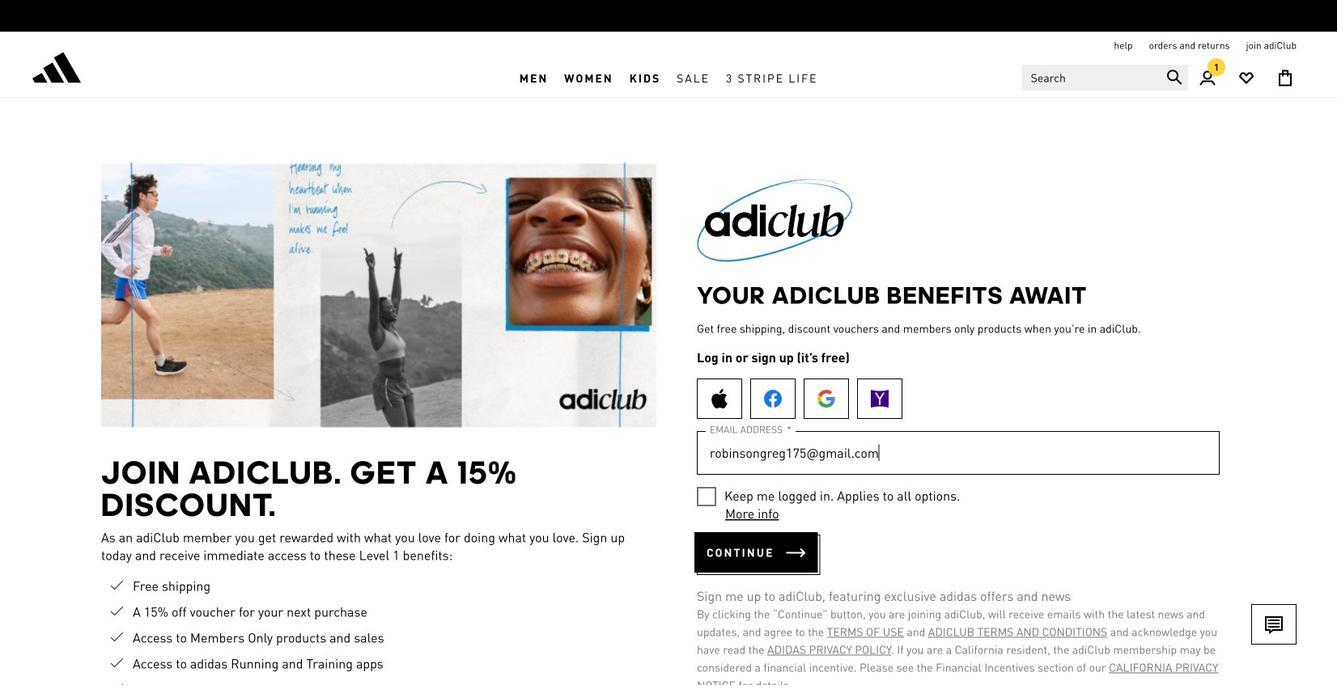 Task type: describe. For each thing, give the bounding box(es) containing it.
adiclub account portal teaser image
[[101, 163, 657, 428]]

Search field
[[1022, 65, 1189, 91]]

top image image
[[681, 163, 869, 262]]

EMAIL ADDRESS email field
[[697, 431, 1220, 475]]



Task type: vqa. For each thing, say whether or not it's contained in the screenshot.
leftmost "Soccer"
no



Task type: locate. For each thing, give the bounding box(es) containing it.
main navigation element
[[323, 59, 1014, 97]]



